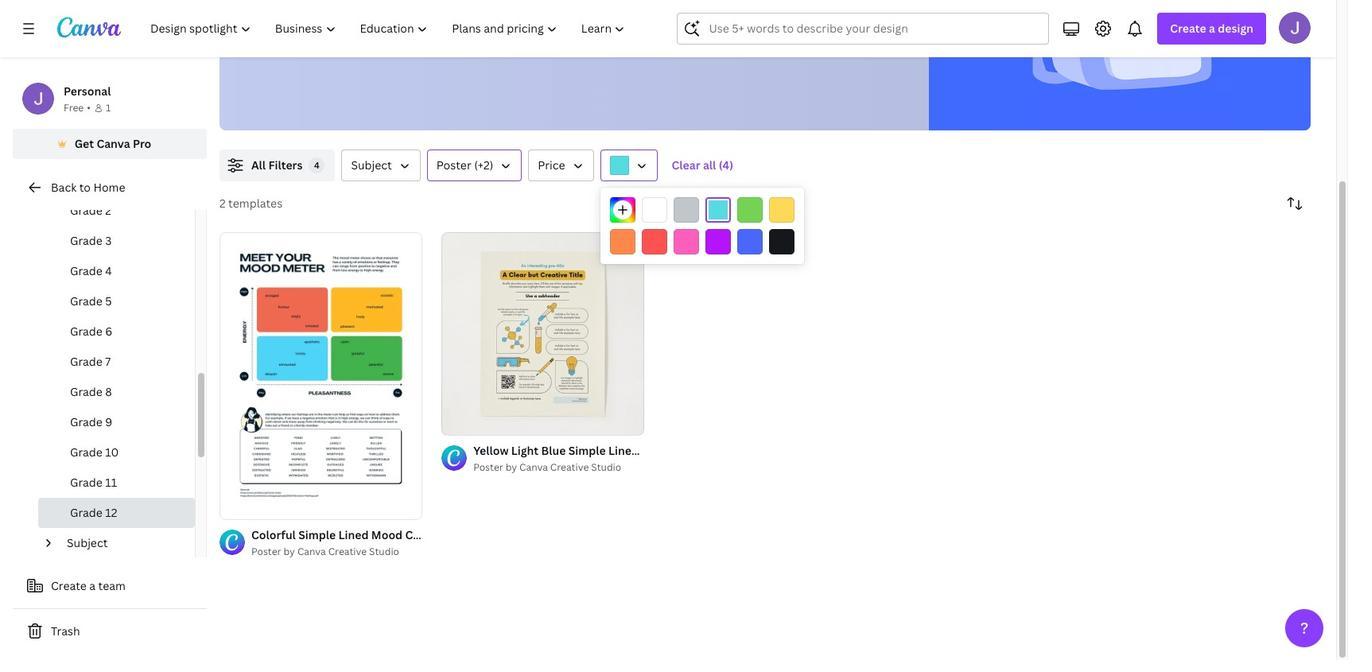 Task type: locate. For each thing, give the bounding box(es) containing it.
poster by canva creative studio
[[473, 461, 621, 474], [251, 545, 399, 558]]

#4a66fb image
[[737, 229, 763, 255]]

to
[[79, 180, 91, 195]]

grade for grade 2
[[70, 203, 103, 218]]

poster inside poster (+2) button
[[437, 158, 472, 173]]

1 vertical spatial poster by canva creative studio link
[[251, 544, 423, 560]]

grade
[[369, 18, 406, 35], [70, 203, 103, 218], [70, 233, 103, 248], [70, 263, 103, 278], [70, 294, 103, 309], [70, 324, 103, 339], [70, 354, 103, 369], [70, 384, 103, 399], [70, 414, 103, 430], [70, 445, 103, 460], [70, 475, 103, 490], [70, 505, 103, 520]]

1 horizontal spatial poster by canva creative studio
[[473, 461, 621, 474]]

0 vertical spatial 1
[[106, 101, 111, 115]]

#c1c6cb image
[[674, 197, 699, 223], [674, 197, 699, 223]]

#15181b image
[[769, 229, 795, 255], [769, 229, 795, 255]]

grade 7
[[70, 354, 111, 369]]

1
[[106, 101, 111, 115], [453, 416, 457, 428]]

2
[[220, 196, 226, 211], [105, 203, 111, 218]]

0 horizontal spatial create
[[51, 578, 87, 593]]

1 horizontal spatial poster by canva creative studio link
[[473, 460, 645, 476]]

None search field
[[677, 13, 1050, 45]]

5
[[105, 294, 112, 309]]

0 vertical spatial create
[[1171, 21, 1207, 36]]

0 vertical spatial studio
[[591, 461, 621, 474]]

0 vertical spatial canva
[[97, 136, 130, 151]]

a inside button
[[89, 578, 96, 593]]

subject right "4 filter options selected" element
[[351, 158, 392, 173]]

1 horizontal spatial templates
[[426, 18, 488, 35]]

create inside dropdown button
[[1171, 21, 1207, 36]]

create for create a design
[[1171, 21, 1207, 36]]

1 vertical spatial 4
[[105, 263, 112, 278]]

grade 3 link
[[38, 226, 195, 256]]

0 vertical spatial a
[[1209, 21, 1216, 36]]

#fd5ebb image
[[674, 229, 699, 255], [674, 229, 699, 255]]

grade inside grade 11 link
[[70, 475, 103, 490]]

2 vertical spatial canva
[[297, 545, 326, 558]]

subject button down grade 12
[[60, 528, 185, 558]]

#ffffff image
[[642, 197, 667, 223]]

grade down grade 11
[[70, 505, 103, 520]]

4 right the filters
[[314, 159, 320, 171]]

1 vertical spatial poster
[[473, 461, 503, 474]]

3 down grade 2 link
[[105, 233, 112, 248]]

clear
[[672, 158, 700, 173]]

grade for grade 5
[[70, 294, 103, 309]]

filters
[[268, 158, 303, 173]]

grade left 7
[[70, 354, 103, 369]]

poster for bottommost poster by canva creative studio link
[[251, 545, 281, 558]]

1 vertical spatial creative
[[328, 545, 367, 558]]

create
[[1171, 21, 1207, 36], [51, 578, 87, 593]]

#fd5152 image
[[642, 229, 667, 255], [642, 229, 667, 255]]

grade down 'to'
[[70, 203, 103, 218]]

1 vertical spatial poster by canva creative studio
[[251, 545, 399, 558]]

grade 2 link
[[38, 196, 195, 226]]

0 horizontal spatial 4
[[105, 263, 112, 278]]

grade left 6
[[70, 324, 103, 339]]

templates left for
[[426, 18, 488, 35]]

#ffffff image
[[642, 197, 667, 223]]

design
[[573, 18, 613, 35], [1218, 21, 1254, 36]]

personal
[[64, 84, 111, 99]]

1 horizontal spatial poster
[[437, 158, 472, 173]]

creative
[[550, 461, 589, 474], [328, 545, 367, 558]]

1 of 3
[[453, 416, 476, 428]]

0 vertical spatial poster by canva creative studio
[[473, 461, 621, 474]]

your
[[512, 18, 540, 35]]

0 horizontal spatial subject button
[[60, 528, 185, 558]]

0 horizontal spatial templates
[[228, 196, 283, 211]]

9
[[105, 414, 112, 430]]

1 vertical spatial 12
[[105, 505, 117, 520]]

grade 11 link
[[38, 468, 195, 498]]

grade for grade 4
[[70, 263, 103, 278]]

grade inside grade 8 link
[[70, 384, 103, 399]]

0 horizontal spatial poster by canva creative studio link
[[251, 544, 423, 560]]

#b612fb image
[[706, 229, 731, 255], [706, 229, 731, 255]]

1 left of
[[453, 416, 457, 428]]

grade down grade 3
[[70, 263, 103, 278]]

home
[[93, 180, 125, 195]]

subject down grade 12
[[67, 535, 108, 551]]

1 horizontal spatial canva
[[297, 545, 326, 558]]

1 horizontal spatial 3
[[470, 416, 476, 428]]

grade 9 link
[[38, 407, 195, 438]]

1 horizontal spatial create
[[1171, 21, 1207, 36]]

grade for grade 7
[[70, 354, 103, 369]]

12
[[409, 18, 423, 35], [105, 505, 117, 520]]

back to home
[[51, 180, 125, 195]]

1 horizontal spatial 12
[[409, 18, 423, 35]]

0 vertical spatial by
[[506, 461, 517, 474]]

0 horizontal spatial 1
[[106, 101, 111, 115]]

by for poster by canva creative studio link to the top
[[506, 461, 517, 474]]

4 up 5
[[105, 263, 112, 278]]

0 vertical spatial poster
[[437, 158, 472, 173]]

1 vertical spatial a
[[89, 578, 96, 593]]

1 vertical spatial by
[[284, 545, 295, 558]]

1 horizontal spatial design
[[1218, 21, 1254, 36]]

design left jacob simon image
[[1218, 21, 1254, 36]]

1 horizontal spatial by
[[506, 461, 517, 474]]

subject
[[351, 158, 392, 173], [67, 535, 108, 551]]

browse
[[245, 18, 290, 35]]

clear all (4) button
[[664, 150, 741, 181]]

a inside dropdown button
[[1209, 21, 1216, 36]]

design right next
[[573, 18, 613, 35]]

0 vertical spatial 12
[[409, 18, 423, 35]]

12 right the quality
[[409, 18, 423, 35]]

1 vertical spatial templates
[[228, 196, 283, 211]]

0 vertical spatial 4
[[314, 159, 320, 171]]

3 inside 'link'
[[105, 233, 112, 248]]

1 vertical spatial subject
[[67, 535, 108, 551]]

get
[[75, 136, 94, 151]]

0 horizontal spatial poster
[[251, 545, 281, 558]]

0 horizontal spatial design
[[573, 18, 613, 35]]

create inside button
[[51, 578, 87, 593]]

grade left '9'
[[70, 414, 103, 430]]

3
[[105, 233, 112, 248], [470, 416, 476, 428]]

grade left 11 on the bottom of the page
[[70, 475, 103, 490]]

0 horizontal spatial 12
[[105, 505, 117, 520]]

grade inside grade 5 link
[[70, 294, 103, 309]]

0 horizontal spatial creative
[[328, 545, 367, 558]]

grade inside grade 10 link
[[70, 445, 103, 460]]

4
[[314, 159, 320, 171], [105, 263, 112, 278]]

a
[[1209, 21, 1216, 36], [89, 578, 96, 593]]

colorful simple lined mood check social and emotional learning poster image
[[220, 232, 423, 519]]

studio
[[591, 461, 621, 474], [369, 545, 399, 558]]

grade left 5
[[70, 294, 103, 309]]

1 for 1 of 3
[[453, 416, 457, 428]]

creative for bottommost poster by canva creative studio link
[[328, 545, 367, 558]]

grade 10 link
[[38, 438, 195, 468]]

12 down 11 on the bottom of the page
[[105, 505, 117, 520]]

grade inside grade 9 link
[[70, 414, 103, 430]]

1 vertical spatial 1
[[453, 416, 457, 428]]

studio for poster by canva creative studio link to the top
[[591, 461, 621, 474]]

price
[[538, 158, 565, 173]]

1 vertical spatial subject button
[[60, 528, 185, 558]]

Search search field
[[709, 14, 1039, 44]]

for
[[491, 18, 509, 35]]

2 horizontal spatial poster
[[473, 461, 503, 474]]

subject button right "4 filter options selected" element
[[342, 150, 421, 181]]

0 horizontal spatial studio
[[369, 545, 399, 558]]

10
[[105, 445, 119, 460]]

1 horizontal spatial subject
[[351, 158, 392, 173]]

templates down all
[[228, 196, 283, 211]]

#fe884c image
[[610, 229, 636, 255], [610, 229, 636, 255]]

0 horizontal spatial a
[[89, 578, 96, 593]]

all
[[703, 158, 716, 173]]

grade inside grade 3 'link'
[[70, 233, 103, 248]]

0 vertical spatial 3
[[105, 233, 112, 248]]

2 templates
[[220, 196, 283, 211]]

1 horizontal spatial 4
[[314, 159, 320, 171]]

poster (+2) button
[[427, 150, 522, 181]]

3 right of
[[470, 416, 476, 428]]

grade 5
[[70, 294, 112, 309]]

grade for grade 11
[[70, 475, 103, 490]]

grade inside grade 2 link
[[70, 203, 103, 218]]

free •
[[64, 101, 91, 115]]

0 vertical spatial subject button
[[342, 150, 421, 181]]

2 vertical spatial poster
[[251, 545, 281, 558]]

1 horizontal spatial a
[[1209, 21, 1216, 36]]

create a team button
[[13, 570, 207, 602]]

clear all (4)
[[672, 158, 733, 173]]

poster by canva creative studio link
[[473, 460, 645, 476], [251, 544, 423, 560]]

grade down 'grade 2'
[[70, 233, 103, 248]]

1 vertical spatial studio
[[369, 545, 399, 558]]

grade 3
[[70, 233, 112, 248]]

grade for grade 9
[[70, 414, 103, 430]]

1 horizontal spatial creative
[[550, 461, 589, 474]]

grade 8
[[70, 384, 112, 399]]

#55dbe0 image
[[610, 156, 629, 175], [610, 156, 629, 175]]

1 vertical spatial canva
[[520, 461, 548, 474]]

6
[[105, 324, 112, 339]]

canva
[[97, 136, 130, 151], [520, 461, 548, 474], [297, 545, 326, 558]]

templates
[[426, 18, 488, 35], [228, 196, 283, 211]]

1 right •
[[106, 101, 111, 115]]

a for team
[[89, 578, 96, 593]]

1 vertical spatial create
[[51, 578, 87, 593]]

subject button
[[342, 150, 421, 181], [60, 528, 185, 558]]

grade left 10
[[70, 445, 103, 460]]

grade 11
[[70, 475, 117, 490]]

yellow light blue simple lined blank portrait educational poster image
[[442, 232, 645, 435]]

0 horizontal spatial 2
[[105, 203, 111, 218]]

grade 5 link
[[38, 286, 195, 317]]

0 horizontal spatial by
[[284, 545, 295, 558]]

by
[[506, 461, 517, 474], [284, 545, 295, 558]]

#fed958 image
[[769, 197, 795, 223], [769, 197, 795, 223]]

trash
[[51, 624, 80, 639]]

grade inside grade 4 link
[[70, 263, 103, 278]]

0 vertical spatial creative
[[550, 461, 589, 474]]

2 horizontal spatial canva
[[520, 461, 548, 474]]

0 horizontal spatial 3
[[105, 233, 112, 248]]

grade for grade 3
[[70, 233, 103, 248]]

poster
[[437, 158, 472, 173], [473, 461, 503, 474], [251, 545, 281, 558]]

#55dbe0 image
[[706, 197, 731, 223]]

0 horizontal spatial canva
[[97, 136, 130, 151]]

grade left 8
[[70, 384, 103, 399]]

1 horizontal spatial studio
[[591, 461, 621, 474]]

add a new color image
[[610, 197, 636, 223], [610, 197, 636, 223]]

#74d353 image
[[737, 197, 763, 223], [737, 197, 763, 223]]

1 horizontal spatial 1
[[453, 416, 457, 428]]

0 horizontal spatial poster by canva creative studio
[[251, 545, 399, 558]]

grade 8 link
[[38, 377, 195, 407]]



Task type: describe. For each thing, give the bounding box(es) containing it.
browse high quality grade 12 templates for your next design
[[245, 18, 613, 35]]

4 filter options selected element
[[309, 158, 325, 173]]

create a design
[[1171, 21, 1254, 36]]

0 horizontal spatial subject
[[67, 535, 108, 551]]

7
[[105, 354, 111, 369]]

poster for poster by canva creative studio link to the top
[[473, 461, 503, 474]]

free
[[64, 101, 84, 115]]

grade right the quality
[[369, 18, 406, 35]]

1 of 3 link
[[442, 232, 645, 435]]

get canva pro button
[[13, 129, 207, 159]]

get canva pro
[[75, 136, 151, 151]]

poster by canva creative studio for bottommost poster by canva creative studio link
[[251, 545, 399, 558]]

8
[[105, 384, 112, 399]]

grade 6
[[70, 324, 112, 339]]

grade 10
[[70, 445, 119, 460]]

team
[[98, 578, 126, 593]]

grade 7 link
[[38, 347, 195, 377]]

creative for poster by canva creative studio link to the top
[[550, 461, 589, 474]]

grade for grade 12
[[70, 505, 103, 520]]

design inside dropdown button
[[1218, 21, 1254, 36]]

#4a66fb image
[[737, 229, 763, 255]]

all filters
[[251, 158, 303, 173]]

2 inside grade 2 link
[[105, 203, 111, 218]]

canva inside button
[[97, 136, 130, 151]]

canva for bottommost poster by canva creative studio link
[[297, 545, 326, 558]]

a for design
[[1209, 21, 1216, 36]]

create a design button
[[1158, 13, 1266, 45]]

(4)
[[719, 158, 733, 173]]

grade for grade 6
[[70, 324, 103, 339]]

grade for grade 10
[[70, 445, 103, 460]]

back to home link
[[13, 172, 207, 204]]

by for bottommost poster by canva creative studio link
[[284, 545, 295, 558]]

high
[[294, 18, 320, 35]]

price button
[[528, 150, 594, 181]]

of
[[460, 416, 468, 428]]

create for create a team
[[51, 578, 87, 593]]

quality
[[323, 18, 366, 35]]

0 vertical spatial templates
[[426, 18, 488, 35]]

jacob simon image
[[1279, 12, 1311, 44]]

grade 6 link
[[38, 317, 195, 347]]

1 horizontal spatial subject button
[[342, 150, 421, 181]]

(+2)
[[474, 158, 493, 173]]

0 vertical spatial poster by canva creative studio link
[[473, 460, 645, 476]]

poster for poster (+2) button
[[437, 158, 472, 173]]

0 vertical spatial subject
[[351, 158, 392, 173]]

grade 2
[[70, 203, 111, 218]]

studio for bottommost poster by canva creative studio link
[[369, 545, 399, 558]]

11
[[105, 475, 117, 490]]

canva for poster by canva creative studio link to the top
[[520, 461, 548, 474]]

top level navigation element
[[140, 13, 639, 45]]

Sort by button
[[1279, 188, 1311, 220]]

create a team
[[51, 578, 126, 593]]

grade 4
[[70, 263, 112, 278]]

all
[[251, 158, 266, 173]]

trash link
[[13, 616, 207, 648]]

poster by canva creative studio for poster by canva creative studio link to the top
[[473, 461, 621, 474]]

pro
[[133, 136, 151, 151]]

grade for grade 8
[[70, 384, 103, 399]]

•
[[87, 101, 91, 115]]

1 for 1
[[106, 101, 111, 115]]

grade 12
[[70, 505, 117, 520]]

next
[[543, 18, 570, 35]]

#55dbe0 image
[[706, 197, 731, 223]]

grade 9
[[70, 414, 112, 430]]

1 horizontal spatial 2
[[220, 196, 226, 211]]

poster (+2)
[[437, 158, 493, 173]]

1 vertical spatial 3
[[470, 416, 476, 428]]

grade 4 link
[[38, 256, 195, 286]]

back
[[51, 180, 77, 195]]



Task type: vqa. For each thing, say whether or not it's contained in the screenshot.
Grade 3 Grade
yes



